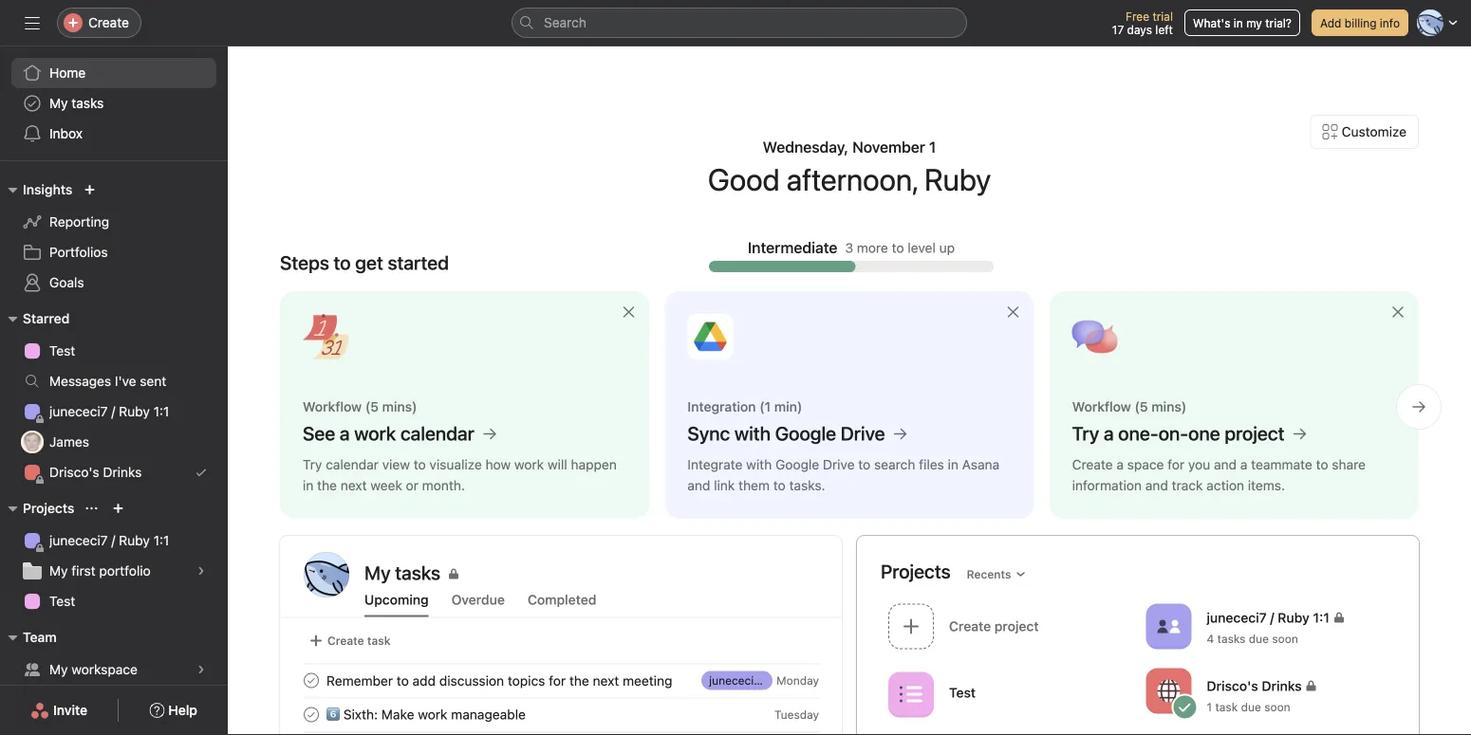 Task type: vqa. For each thing, say whether or not it's contained in the screenshot.


Task type: describe. For each thing, give the bounding box(es) containing it.
more
[[857, 240, 888, 256]]

/ inside projects element
[[111, 533, 115, 549]]

a for see
[[340, 422, 350, 445]]

3
[[845, 240, 853, 256]]

track
[[1172, 478, 1203, 494]]

you
[[1188, 457, 1210, 473]]

messages i've sent link
[[11, 366, 216, 397]]

goals
[[49, 275, 84, 290]]

/ up 4 tasks due soon
[[1270, 610, 1274, 626]]

free
[[1126, 9, 1149, 23]]

billing
[[1345, 16, 1377, 29]]

my tasks link
[[364, 560, 818, 587]]

teams element
[[0, 621, 228, 689]]

dismiss image
[[621, 305, 636, 320]]

upcoming button
[[364, 592, 429, 617]]

them
[[739, 478, 770, 494]]

wednesday, november 1 good afternoon, ruby
[[708, 138, 991, 197]]

portfolios link
[[11, 237, 216, 268]]

try for try a one-on-one project
[[1072, 422, 1099, 445]]

overdue button
[[451, 592, 505, 617]]

workflow for see
[[303, 399, 362, 415]]

add
[[412, 673, 436, 689]]

share
[[1332, 457, 1366, 473]]

messages
[[49, 373, 111, 389]]

ruby up 4 tasks due soon
[[1278, 610, 1310, 626]]

sent
[[140, 373, 166, 389]]

1 horizontal spatial next
[[593, 673, 619, 689]]

1 vertical spatial test link
[[11, 587, 216, 617]]

2 horizontal spatial and
[[1214, 457, 1237, 473]]

free trial 17 days left
[[1112, 9, 1173, 36]]

tasks for 4
[[1217, 632, 1246, 646]]

home
[[49, 65, 86, 81]]

1 horizontal spatial work
[[418, 707, 447, 723]]

drisco's drinks link
[[11, 457, 216, 488]]

integration (1 min)
[[687, 399, 802, 415]]

1 inside wednesday, november 1 good afternoon, ruby
[[929, 138, 936, 156]]

trial?
[[1265, 16, 1292, 29]]

create project
[[949, 619, 1039, 634]]

junececi7 up 4 tasks due soon
[[1207, 610, 1267, 626]]

dismiss image for sync with google drive
[[1006, 305, 1021, 320]]

drisco's drinks inside starred "element"
[[49, 465, 142, 480]]

search
[[544, 15, 587, 30]]

4 tasks due soon
[[1207, 632, 1298, 646]]

sync
[[687, 422, 730, 445]]

drinks inside starred "element"
[[103, 465, 142, 480]]

to inside intermediate 3 more to level up
[[892, 240, 904, 256]]

one
[[1188, 422, 1220, 445]]

junececi7 / ruby 1:1 up tuesday
[[709, 674, 814, 688]]

files
[[919, 457, 944, 473]]

see a work calendar
[[303, 422, 474, 445]]

my first portfolio link
[[11, 556, 216, 587]]

show options, current sort, top image
[[86, 503, 97, 514]]

6️⃣ sixth: make work manageable
[[326, 707, 526, 723]]

team button
[[0, 626, 57, 649]]

the inside try calendar view to visualize how work will happen in the next week or month.
[[317, 478, 337, 494]]

my first portfolio
[[49, 563, 151, 579]]

goals link
[[11, 268, 216, 298]]

inbox link
[[11, 119, 216, 149]]

create task
[[327, 634, 391, 648]]

junececi7 left monday
[[709, 674, 760, 688]]

topics
[[508, 673, 545, 689]]

in inside integrate with google drive to search files in asana and link them to tasks.
[[948, 457, 959, 473]]

recents button
[[958, 561, 1035, 588]]

customize button
[[1310, 115, 1419, 149]]

0 vertical spatial test link
[[11, 336, 216, 366]]

tuesday
[[774, 709, 819, 722]]

my workspace
[[49, 662, 138, 678]]

calendar inside try calendar view to visualize how work will happen in the next week or month.
[[326, 457, 379, 473]]

overdue
[[451, 592, 505, 608]]

integration
[[687, 399, 756, 415]]

james
[[49, 434, 89, 450]]

level
[[908, 240, 936, 256]]

1 horizontal spatial and
[[1145, 478, 1168, 494]]

workflow (5 mins) for one-
[[1072, 399, 1187, 415]]

completed button
[[528, 592, 596, 617]]

1 task due soon
[[1207, 701, 1290, 714]]

projects button
[[0, 497, 74, 520]]

google for integrate
[[775, 457, 819, 473]]

see details, my first portfolio image
[[196, 566, 207, 577]]

in inside button
[[1234, 16, 1243, 29]]

manageable
[[451, 707, 526, 723]]

(1 min)
[[759, 399, 802, 415]]

a for create
[[1117, 457, 1124, 473]]

trial
[[1153, 9, 1173, 23]]

insights button
[[0, 178, 72, 201]]

to right steps
[[334, 252, 351, 274]]

a up action
[[1240, 457, 1248, 473]]

junececi7 / ruby 1:1 inside starred "element"
[[49, 404, 169, 420]]

see
[[303, 422, 335, 445]]

list image
[[900, 684, 923, 707]]

1 vertical spatial drisco's
[[1207, 678, 1258, 694]]

wednesday,
[[763, 138, 849, 156]]

and inside integrate with google drive to search files in asana and link them to tasks.
[[687, 478, 710, 494]]

steps to get started
[[280, 252, 449, 274]]

1 vertical spatial junececi7 / ruby 1:1 link
[[11, 526, 216, 556]]

get started
[[355, 252, 449, 274]]

(5 mins) for work
[[365, 399, 417, 415]]

try calendar view to visualize how work will happen in the next week or month.
[[303, 457, 617, 494]]

reporting
[[49, 214, 109, 230]]

what's in my trial? button
[[1184, 9, 1300, 36]]

to inside create a space for you and a teammate to share information and track action items.
[[1316, 457, 1328, 473]]

17
[[1112, 23, 1124, 36]]

my for my workspace
[[49, 662, 68, 678]]

a for try
[[1104, 422, 1114, 445]]

steps
[[280, 252, 329, 274]]

customize
[[1342, 124, 1407, 140]]

ra button
[[304, 552, 349, 598]]

work inside try calendar view to visualize how work will happen in the next week or month.
[[514, 457, 544, 473]]

0 vertical spatial junececi7 / ruby 1:1 link
[[11, 397, 216, 427]]

projects element
[[0, 492, 228, 621]]

create button
[[57, 8, 141, 38]]

insights element
[[0, 173, 228, 302]]

view
[[382, 457, 410, 473]]

monday
[[777, 674, 819, 688]]

2 vertical spatial junececi7 / ruby 1:1 link
[[702, 672, 814, 690]]

junececi7 inside projects element
[[49, 533, 108, 549]]

info
[[1380, 16, 1400, 29]]

up
[[939, 240, 955, 256]]

junececi7 / ruby 1:1 up 4 tasks due soon
[[1207, 610, 1330, 626]]

/ left monday
[[763, 674, 767, 688]]

6️⃣
[[326, 707, 340, 723]]

task for 1
[[1215, 701, 1238, 714]]

help button
[[137, 694, 210, 728]]

1 horizontal spatial drisco's drinks
[[1207, 678, 1302, 694]]

starred element
[[0, 302, 228, 492]]

inbox
[[49, 126, 83, 141]]

integrate
[[687, 457, 743, 473]]

with for integrate
[[746, 457, 772, 473]]

tasks for my
[[71, 95, 104, 111]]

next inside try calendar view to visualize how work will happen in the next week or month.
[[341, 478, 367, 494]]



Task type: locate. For each thing, give the bounding box(es) containing it.
workflow (5 mins) up see a work calendar on the bottom of page
[[303, 399, 417, 415]]

test inside starred "element"
[[49, 343, 75, 359]]

Completed checkbox
[[300, 670, 323, 692]]

task right globe image
[[1215, 701, 1238, 714]]

/ up my first portfolio link
[[111, 533, 115, 549]]

0 vertical spatial due
[[1249, 632, 1269, 646]]

and left link
[[687, 478, 710, 494]]

1 horizontal spatial workflow (5 mins)
[[1072, 399, 1187, 415]]

1 vertical spatial the
[[569, 673, 589, 689]]

create up information
[[1072, 457, 1113, 473]]

0 horizontal spatial calendar
[[326, 457, 379, 473]]

ruby up tuesday
[[770, 674, 797, 688]]

2 horizontal spatial create
[[1072, 457, 1113, 473]]

0 horizontal spatial create
[[88, 15, 129, 30]]

my
[[1246, 16, 1262, 29]]

(5 mins) for one-
[[1135, 399, 1187, 415]]

ruby down the i've
[[119, 404, 150, 420]]

due for junececi7
[[1249, 632, 1269, 646]]

a left one-
[[1104, 422, 1114, 445]]

0 vertical spatial the
[[317, 478, 337, 494]]

new project or portfolio image
[[112, 503, 124, 514]]

ja
[[26, 436, 38, 449]]

1 vertical spatial drisco's drinks
[[1207, 678, 1302, 694]]

to left share
[[1316, 457, 1328, 473]]

4
[[1207, 632, 1214, 646]]

soon for drinks
[[1264, 701, 1290, 714]]

my
[[49, 95, 68, 111], [49, 563, 68, 579], [49, 662, 68, 678]]

create task button
[[304, 628, 395, 654]]

in inside try calendar view to visualize how work will happen in the next week or month.
[[303, 478, 314, 494]]

1 horizontal spatial workflow
[[1072, 399, 1131, 415]]

1 (5 mins) from the left
[[365, 399, 417, 415]]

teammate
[[1251, 457, 1312, 473]]

junececi7 / ruby 1:1 link down "messages i've sent"
[[11, 397, 216, 427]]

1 vertical spatial try
[[303, 457, 322, 473]]

and up action
[[1214, 457, 1237, 473]]

create up home link
[[88, 15, 129, 30]]

(5 mins)
[[365, 399, 417, 415], [1135, 399, 1187, 415]]

google inside integrate with google drive to search files in asana and link them to tasks.
[[775, 457, 819, 473]]

create inside button
[[327, 634, 364, 648]]

happen
[[571, 457, 617, 473]]

the down see
[[317, 478, 337, 494]]

afternoon,
[[787, 161, 918, 197]]

junececi7 / ruby 1:1 inside projects element
[[49, 533, 169, 549]]

task for create
[[367, 634, 391, 648]]

or
[[406, 478, 419, 494]]

for inside create a space for you and a teammate to share information and track action items.
[[1168, 457, 1185, 473]]

1 vertical spatial tasks
[[1217, 632, 1246, 646]]

completed image
[[300, 704, 323, 727]]

drive up search
[[841, 422, 885, 445]]

add
[[1320, 16, 1342, 29]]

1 horizontal spatial (5 mins)
[[1135, 399, 1187, 415]]

1 horizontal spatial drisco's
[[1207, 678, 1258, 694]]

1 vertical spatial with
[[746, 457, 772, 473]]

and
[[1214, 457, 1237, 473], [687, 478, 710, 494], [1145, 478, 1168, 494]]

1 horizontal spatial projects
[[881, 560, 951, 583]]

2 vertical spatial test link
[[881, 666, 1138, 727]]

create for create task
[[327, 634, 364, 648]]

drinks up 1 task due soon
[[1262, 678, 1302, 694]]

task down 'upcoming' button
[[367, 634, 391, 648]]

3 my from the top
[[49, 662, 68, 678]]

in
[[1234, 16, 1243, 29], [948, 457, 959, 473], [303, 478, 314, 494]]

0 horizontal spatial drisco's
[[49, 465, 99, 480]]

1 vertical spatial work
[[514, 457, 544, 473]]

work down add
[[418, 707, 447, 723]]

google for sync
[[775, 422, 836, 445]]

1 vertical spatial 1
[[1207, 701, 1212, 714]]

2 horizontal spatial work
[[514, 457, 544, 473]]

add billing info
[[1320, 16, 1400, 29]]

calendar up visualize
[[400, 422, 474, 445]]

1 dismiss image from the left
[[1006, 305, 1021, 320]]

2 (5 mins) from the left
[[1135, 399, 1187, 415]]

work
[[354, 422, 396, 445], [514, 457, 544, 473], [418, 707, 447, 723]]

junececi7 / ruby 1:1 link
[[11, 397, 216, 427], [11, 526, 216, 556], [702, 672, 814, 690]]

drive for integrate with google drive to search files in asana and link them to tasks.
[[823, 457, 855, 473]]

visualize
[[429, 457, 482, 473]]

to
[[892, 240, 904, 256], [334, 252, 351, 274], [414, 457, 426, 473], [858, 457, 871, 473], [1316, 457, 1328, 473], [773, 478, 786, 494], [397, 673, 409, 689]]

0 vertical spatial drive
[[841, 422, 885, 445]]

my for my first portfolio
[[49, 563, 68, 579]]

drisco's drinks up 1 task due soon
[[1207, 678, 1302, 694]]

what's in my trial?
[[1193, 16, 1292, 29]]

1 vertical spatial drive
[[823, 457, 855, 473]]

test link up "messages i've sent"
[[11, 336, 216, 366]]

1:1
[[153, 404, 169, 420], [153, 533, 169, 549], [1313, 610, 1330, 626], [800, 674, 814, 688]]

project
[[1225, 422, 1285, 445]]

link
[[714, 478, 735, 494]]

0 horizontal spatial drisco's drinks
[[49, 465, 142, 480]]

the right topics
[[569, 673, 589, 689]]

search list box
[[512, 8, 967, 38]]

1 horizontal spatial the
[[569, 673, 589, 689]]

upcoming
[[364, 592, 429, 608]]

0 vertical spatial projects
[[23, 501, 74, 516]]

1 vertical spatial soon
[[1264, 701, 1290, 714]]

junececi7 down 'messages'
[[49, 404, 108, 420]]

in down see
[[303, 478, 314, 494]]

create for create
[[88, 15, 129, 30]]

2 vertical spatial in
[[303, 478, 314, 494]]

1 horizontal spatial in
[[948, 457, 959, 473]]

soon right 4
[[1272, 632, 1298, 646]]

junececi7 up first
[[49, 533, 108, 549]]

my for my tasks
[[49, 95, 68, 111]]

due down 4 tasks due soon
[[1241, 701, 1261, 714]]

0 vertical spatial google
[[775, 422, 836, 445]]

messages i've sent
[[49, 373, 166, 389]]

0 vertical spatial try
[[1072, 422, 1099, 445]]

ruby inside projects element
[[119, 533, 150, 549]]

junececi7
[[49, 404, 108, 420], [49, 533, 108, 549], [1207, 610, 1267, 626], [709, 674, 760, 688]]

(5 mins) up on-
[[1135, 399, 1187, 415]]

try inside try calendar view to visualize how work will happen in the next week or month.
[[303, 457, 322, 473]]

1 horizontal spatial dismiss image
[[1390, 305, 1406, 320]]

2 vertical spatial test
[[949, 685, 976, 701]]

my tasks link
[[11, 88, 216, 119]]

junececi7 / ruby 1:1 link up portfolio on the bottom of the page
[[11, 526, 216, 556]]

0 vertical spatial in
[[1234, 16, 1243, 29]]

my down "team"
[[49, 662, 68, 678]]

globe image
[[1157, 680, 1180, 703]]

starred
[[23, 311, 70, 326]]

0 vertical spatial tasks
[[71, 95, 104, 111]]

for
[[1168, 457, 1185, 473], [549, 673, 566, 689]]

to left search
[[858, 457, 871, 473]]

0 horizontal spatial tasks
[[71, 95, 104, 111]]

tasks down home
[[71, 95, 104, 111]]

drisco's drinks up show options, current sort, top image
[[49, 465, 142, 480]]

junececi7 / ruby 1:1 up my first portfolio link
[[49, 533, 169, 549]]

1 vertical spatial task
[[1215, 701, 1238, 714]]

to up or
[[414, 457, 426, 473]]

the
[[317, 478, 337, 494], [569, 673, 589, 689]]

global element
[[0, 47, 228, 160]]

completed image
[[300, 670, 323, 692]]

workflow
[[303, 399, 362, 415], [1072, 399, 1131, 415]]

google up 'tasks.'
[[775, 457, 819, 473]]

a
[[340, 422, 350, 445], [1104, 422, 1114, 445], [1117, 457, 1124, 473], [1240, 457, 1248, 473]]

ruby
[[924, 161, 991, 197], [119, 404, 150, 420], [119, 533, 150, 549], [1278, 610, 1310, 626], [770, 674, 797, 688]]

0 vertical spatial calendar
[[400, 422, 474, 445]]

1 horizontal spatial drinks
[[1262, 678, 1302, 694]]

days
[[1127, 23, 1152, 36]]

workflow (5 mins) up one-
[[1072, 399, 1187, 415]]

good
[[708, 161, 780, 197]]

try a one-on-one project
[[1072, 422, 1285, 445]]

my inside projects element
[[49, 563, 68, 579]]

2 vertical spatial work
[[418, 707, 447, 723]]

0 vertical spatial with
[[734, 422, 771, 445]]

1 vertical spatial my
[[49, 563, 68, 579]]

1 vertical spatial in
[[948, 457, 959, 473]]

0 horizontal spatial projects
[[23, 501, 74, 516]]

junececi7 inside starred "element"
[[49, 404, 108, 420]]

0 horizontal spatial in
[[303, 478, 314, 494]]

1:1 inside starred "element"
[[153, 404, 169, 420]]

0 vertical spatial create
[[88, 15, 129, 30]]

drisco's drinks
[[49, 465, 142, 480], [1207, 678, 1302, 694]]

1 horizontal spatial 1
[[1207, 701, 1212, 714]]

tuesday button
[[774, 709, 819, 722]]

1 horizontal spatial create
[[327, 634, 364, 648]]

new image
[[84, 184, 95, 196]]

0 vertical spatial drinks
[[103, 465, 142, 480]]

asana
[[962, 457, 1000, 473]]

due
[[1249, 632, 1269, 646], [1241, 701, 1261, 714]]

Completed checkbox
[[300, 704, 323, 727]]

drinks up the new project or portfolio icon
[[103, 465, 142, 480]]

ruby inside wednesday, november 1 good afternoon, ruby
[[924, 161, 991, 197]]

test link down create project link
[[881, 666, 1138, 727]]

soon down 4 tasks due soon
[[1264, 701, 1290, 714]]

0 horizontal spatial for
[[549, 673, 566, 689]]

with for sync
[[734, 422, 771, 445]]

1 horizontal spatial tasks
[[1217, 632, 1246, 646]]

with inside integrate with google drive to search files in asana and link them to tasks.
[[746, 457, 772, 473]]

to inside try calendar view to visualize how work will happen in the next week or month.
[[414, 457, 426, 473]]

1 vertical spatial calendar
[[326, 457, 379, 473]]

next left meeting
[[593, 673, 619, 689]]

1:1 inside projects element
[[153, 533, 169, 549]]

due for drisco's
[[1241, 701, 1261, 714]]

test inside projects element
[[49, 594, 75, 609]]

drive inside integrate with google drive to search files in asana and link them to tasks.
[[823, 457, 855, 473]]

create inside create a space for you and a teammate to share information and track action items.
[[1072, 457, 1113, 473]]

workflow (5 mins)
[[303, 399, 417, 415], [1072, 399, 1187, 415]]

0 horizontal spatial workflow (5 mins)
[[303, 399, 417, 415]]

1 workflow from the left
[[303, 399, 362, 415]]

and down space in the right bottom of the page
[[1145, 478, 1168, 494]]

in left my
[[1234, 16, 1243, 29]]

ruby up portfolio on the bottom of the page
[[119, 533, 150, 549]]

1
[[929, 138, 936, 156], [1207, 701, 1212, 714]]

starred button
[[0, 308, 70, 330]]

1 vertical spatial drinks
[[1262, 678, 1302, 694]]

space
[[1127, 457, 1164, 473]]

for left you
[[1168, 457, 1185, 473]]

a right see
[[340, 422, 350, 445]]

in right files
[[948, 457, 959, 473]]

meeting
[[623, 673, 672, 689]]

2 my from the top
[[49, 563, 68, 579]]

soon
[[1272, 632, 1298, 646], [1264, 701, 1290, 714]]

0 horizontal spatial work
[[354, 422, 396, 445]]

1 vertical spatial google
[[775, 457, 819, 473]]

week
[[370, 478, 402, 494]]

drive for sync with google drive
[[841, 422, 885, 445]]

for right topics
[[549, 673, 566, 689]]

0 vertical spatial drisco's drinks
[[49, 465, 142, 480]]

due right 4
[[1249, 632, 1269, 646]]

1 horizontal spatial try
[[1072, 422, 1099, 445]]

portfolios
[[49, 244, 108, 260]]

scroll card carousel right image
[[1411, 400, 1427, 415]]

1 vertical spatial projects
[[881, 560, 951, 583]]

0 vertical spatial next
[[341, 478, 367, 494]]

drive up 'tasks.'
[[823, 457, 855, 473]]

team
[[23, 630, 57, 645]]

my tasks
[[49, 95, 104, 111]]

junececi7 / ruby 1:1 link up tuesday
[[702, 672, 814, 690]]

create inside popup button
[[88, 15, 129, 30]]

/ down messages i've sent link on the left
[[111, 404, 115, 420]]

projects left recents at bottom right
[[881, 560, 951, 583]]

2 workflow from the left
[[1072, 399, 1131, 415]]

tasks right 4
[[1217, 632, 1246, 646]]

with down integration (1 min)
[[734, 422, 771, 445]]

my inside teams element
[[49, 662, 68, 678]]

to left add
[[397, 673, 409, 689]]

0 vertical spatial 1
[[929, 138, 936, 156]]

0 horizontal spatial next
[[341, 478, 367, 494]]

i've
[[115, 373, 136, 389]]

soon for /
[[1272, 632, 1298, 646]]

drive
[[841, 422, 885, 445], [823, 457, 855, 473]]

workflow (5 mins) for work
[[303, 399, 417, 415]]

0 vertical spatial soon
[[1272, 632, 1298, 646]]

0 vertical spatial work
[[354, 422, 396, 445]]

work up view
[[354, 422, 396, 445]]

test link
[[11, 336, 216, 366], [11, 587, 216, 617], [881, 666, 1138, 727]]

(5 mins) up see a work calendar on the bottom of page
[[365, 399, 417, 415]]

create up the remember at the left of page
[[327, 634, 364, 648]]

0 horizontal spatial drinks
[[103, 465, 142, 480]]

monday button
[[777, 674, 819, 688]]

0 vertical spatial task
[[367, 634, 391, 648]]

0 vertical spatial drisco's
[[49, 465, 99, 480]]

0 horizontal spatial workflow
[[303, 399, 362, 415]]

2 vertical spatial my
[[49, 662, 68, 678]]

2 vertical spatial create
[[327, 634, 364, 648]]

intermediate
[[748, 239, 838, 257]]

0 vertical spatial test
[[49, 343, 75, 359]]

workflow up one-
[[1072, 399, 1131, 415]]

try for try calendar view to visualize how work will happen in the next week or month.
[[303, 457, 322, 473]]

integrate with google drive to search files in asana and link them to tasks.
[[687, 457, 1000, 494]]

to left level
[[892, 240, 904, 256]]

projects inside dropdown button
[[23, 501, 74, 516]]

calendar up week
[[326, 457, 379, 473]]

0 horizontal spatial (5 mins)
[[365, 399, 417, 415]]

1 vertical spatial for
[[549, 673, 566, 689]]

test
[[49, 343, 75, 359], [49, 594, 75, 609], [949, 685, 976, 701]]

0 vertical spatial my
[[49, 95, 68, 111]]

1 my from the top
[[49, 95, 68, 111]]

drisco's inside starred "element"
[[49, 465, 99, 480]]

create for create a space for you and a teammate to share information and track action items.
[[1072, 457, 1113, 473]]

dismiss image
[[1006, 305, 1021, 320], [1390, 305, 1406, 320]]

add billing info button
[[1312, 9, 1408, 36]]

my tasks
[[364, 562, 440, 584]]

next left week
[[341, 478, 367, 494]]

how
[[486, 457, 511, 473]]

a up information
[[1117, 457, 1124, 473]]

one-
[[1118, 422, 1159, 445]]

next
[[341, 478, 367, 494], [593, 673, 619, 689]]

junececi7 / ruby 1:1 down "messages i've sent"
[[49, 404, 169, 420]]

test right list icon
[[949, 685, 976, 701]]

1 vertical spatial test
[[49, 594, 75, 609]]

projects left show options, current sort, top image
[[23, 501, 74, 516]]

workspace
[[71, 662, 138, 678]]

/ inside starred "element"
[[111, 404, 115, 420]]

tasks inside global element
[[71, 95, 104, 111]]

2 dismiss image from the left
[[1390, 305, 1406, 320]]

to right them
[[773, 478, 786, 494]]

my up inbox
[[49, 95, 68, 111]]

1 horizontal spatial for
[[1168, 457, 1185, 473]]

people image
[[1157, 616, 1180, 638]]

0 horizontal spatial task
[[367, 634, 391, 648]]

google down (1 min)
[[775, 422, 836, 445]]

my left first
[[49, 563, 68, 579]]

test down first
[[49, 594, 75, 609]]

1 right the november on the right
[[929, 138, 936, 156]]

see details, my workspace image
[[196, 664, 207, 676]]

try down see
[[303, 457, 322, 473]]

drisco's up 1 task due soon
[[1207, 678, 1258, 694]]

0 horizontal spatial the
[[317, 478, 337, 494]]

1 vertical spatial create
[[1072, 457, 1113, 473]]

1 workflow (5 mins) from the left
[[303, 399, 417, 415]]

projects
[[23, 501, 74, 516], [881, 560, 951, 583]]

0 horizontal spatial try
[[303, 457, 322, 473]]

1 vertical spatial next
[[593, 673, 619, 689]]

dismiss image for try a one-on-one project
[[1390, 305, 1406, 320]]

test up 'messages'
[[49, 343, 75, 359]]

hide sidebar image
[[25, 15, 40, 30]]

try left one-
[[1072, 422, 1099, 445]]

create project link
[[881, 598, 1138, 659]]

reporting link
[[11, 207, 216, 237]]

1 horizontal spatial calendar
[[400, 422, 474, 445]]

2 horizontal spatial in
[[1234, 16, 1243, 29]]

0 horizontal spatial dismiss image
[[1006, 305, 1021, 320]]

workflow up see
[[303, 399, 362, 415]]

1 horizontal spatial task
[[1215, 701, 1238, 714]]

0 horizontal spatial and
[[687, 478, 710, 494]]

drisco's down james
[[49, 465, 99, 480]]

work left will
[[514, 457, 544, 473]]

left
[[1155, 23, 1173, 36]]

my inside global element
[[49, 95, 68, 111]]

0 vertical spatial for
[[1168, 457, 1185, 473]]

0 horizontal spatial 1
[[929, 138, 936, 156]]

ruby inside starred "element"
[[119, 404, 150, 420]]

2 workflow (5 mins) from the left
[[1072, 399, 1187, 415]]

calendar
[[400, 422, 474, 445], [326, 457, 379, 473]]

test link down portfolio on the bottom of the page
[[11, 587, 216, 617]]

drinks
[[103, 465, 142, 480], [1262, 678, 1302, 694]]

1 vertical spatial due
[[1241, 701, 1261, 714]]

workflow for try
[[1072, 399, 1131, 415]]

task inside create task button
[[367, 634, 391, 648]]

with up them
[[746, 457, 772, 473]]

1 right globe image
[[1207, 701, 1212, 714]]

ruby up up
[[924, 161, 991, 197]]



